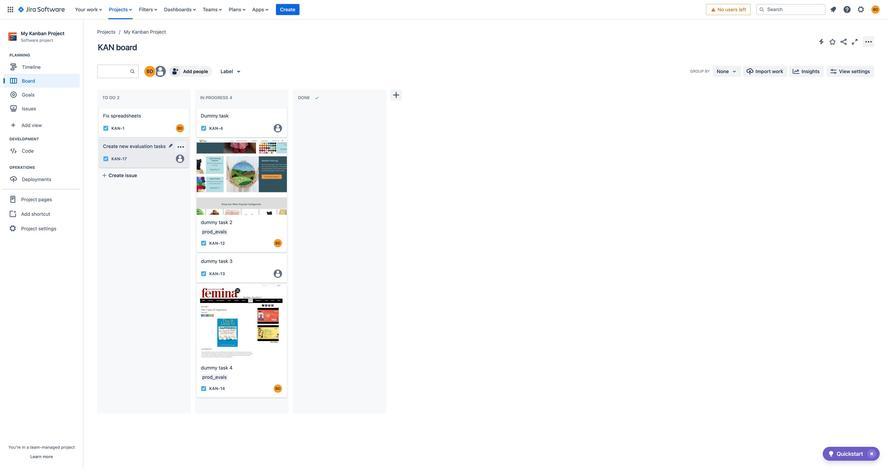 Task type: describe. For each thing, give the bounding box(es) containing it.
1 horizontal spatial list
[[827, 3, 884, 16]]

sidebar element
[[0, 19, 83, 469]]

Search field
[[756, 4, 826, 15]]

Search this board text field
[[98, 65, 130, 78]]

create issue image
[[192, 103, 200, 112]]

add people image
[[171, 67, 179, 76]]

to do element
[[102, 95, 121, 100]]

planning image
[[1, 51, 9, 59]]

0 horizontal spatial list
[[72, 0, 706, 19]]

enter full screen image
[[851, 38, 859, 46]]

automations menu button icon image
[[817, 37, 826, 46]]

view settings image
[[829, 67, 838, 76]]

sidebar navigation image
[[76, 28, 91, 42]]

star kan board image
[[828, 38, 837, 46]]

2 task image from the top
[[201, 386, 206, 392]]

dismiss quickstart image
[[866, 449, 877, 460]]

1 task image from the top
[[201, 126, 206, 131]]

search image
[[759, 7, 765, 12]]

your profile and settings image
[[871, 5, 880, 14]]

help image
[[843, 5, 851, 14]]

create column image
[[392, 91, 400, 99]]

more actions image
[[865, 38, 873, 46]]

import image
[[746, 67, 754, 76]]



Task type: locate. For each thing, give the bounding box(es) containing it.
group
[[3, 52, 83, 118], [3, 136, 83, 160], [3, 165, 83, 188], [3, 189, 80, 238]]

3 heading from the top
[[9, 165, 83, 170]]

development image
[[1, 135, 9, 143]]

task image
[[103, 126, 109, 131], [103, 156, 109, 162], [201, 241, 206, 246], [201, 271, 206, 277]]

settings image
[[857, 5, 865, 14]]

group for operations image
[[3, 165, 83, 188]]

in progress element
[[200, 95, 234, 100]]

list item
[[276, 0, 300, 19]]

heading for planning icon at left top
[[9, 52, 83, 58]]

check image
[[827, 450, 835, 458]]

create issue image
[[94, 103, 102, 112], [94, 134, 102, 142], [192, 134, 200, 142], [192, 249, 200, 257]]

operations image
[[1, 163, 9, 172]]

primary element
[[4, 0, 706, 19]]

None search field
[[756, 4, 826, 15]]

heading for the development icon
[[9, 136, 83, 142]]

group for planning icon at left top
[[3, 52, 83, 118]]

group for the development icon
[[3, 136, 83, 160]]

0 vertical spatial task image
[[201, 126, 206, 131]]

notifications image
[[829, 5, 837, 14]]

banner
[[0, 0, 888, 19]]

1 vertical spatial heading
[[9, 136, 83, 142]]

1 heading from the top
[[9, 52, 83, 58]]

jira software image
[[18, 5, 65, 14], [18, 5, 65, 14]]

2 vertical spatial heading
[[9, 165, 83, 170]]

2 heading from the top
[[9, 136, 83, 142]]

appswitcher icon image
[[6, 5, 15, 14]]

task image
[[201, 126, 206, 131], [201, 386, 206, 392]]

heading for operations image
[[9, 165, 83, 170]]

list
[[72, 0, 706, 19], [827, 3, 884, 16]]

heading
[[9, 52, 83, 58], [9, 136, 83, 142], [9, 165, 83, 170]]

goal image
[[10, 92, 17, 98]]

0 vertical spatial heading
[[9, 52, 83, 58]]

1 vertical spatial task image
[[201, 386, 206, 392]]



